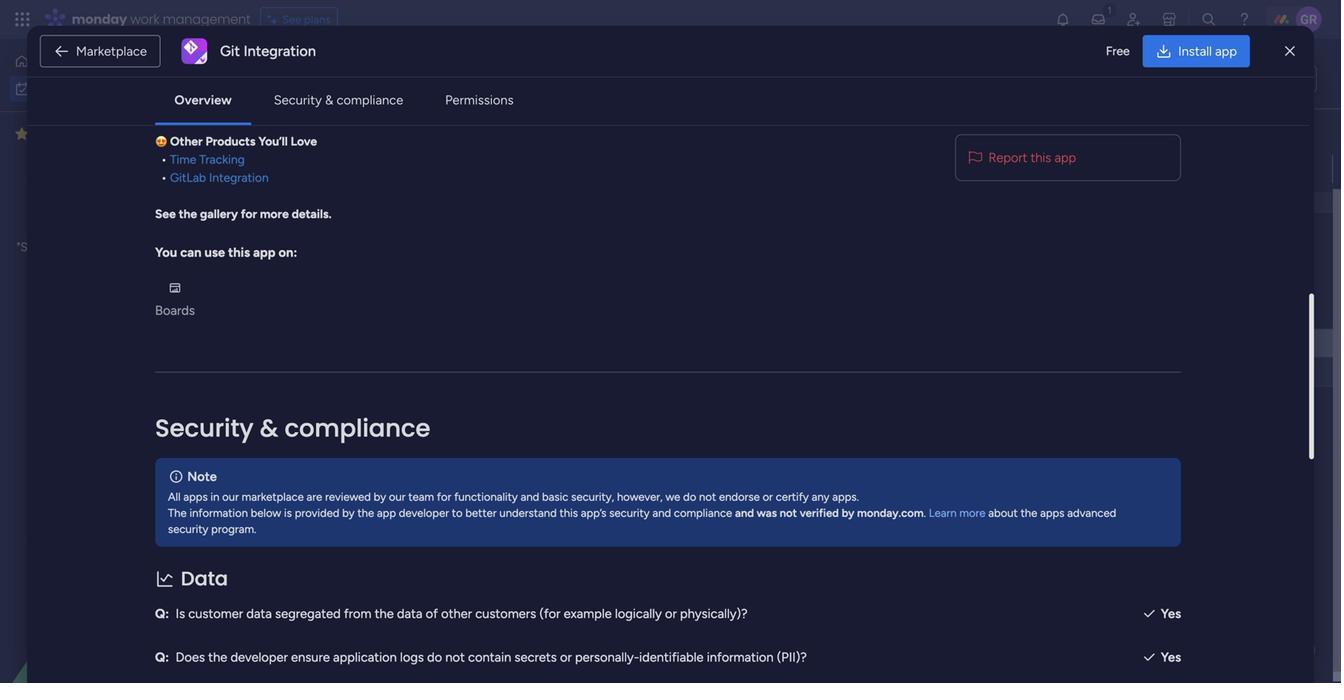 Task type: describe. For each thing, give the bounding box(es) containing it.
certify
[[776, 490, 809, 504]]

program.
[[211, 522, 256, 536]]

gallery
[[200, 207, 238, 221]]

marketplace
[[76, 44, 147, 59]]

do inside to do list button
[[1279, 72, 1292, 86]]

favorites
[[35, 126, 89, 142]]

items inside the next week / 0 items
[[370, 424, 398, 438]]

/ right date
[[383, 536, 391, 556]]

later
[[271, 477, 307, 498]]

by right developed
[[1071, 70, 1084, 84]]

to inside 🛠️ help and support • need help? our team of support engineers are ready to help - submit a support request here
[[458, 98, 469, 112]]

security & compliance button
[[261, 84, 416, 116]]

time tracking link
[[170, 152, 245, 167]]

overview
[[174, 92, 232, 108]]

work
[[281, 61, 346, 97]]

1 image
[[1103, 1, 1117, 19]]

logs
[[400, 649, 424, 665]]

access
[[82, 258, 119, 273]]

is
[[176, 606, 185, 621]]

app inside report this app link
[[1055, 150, 1076, 165]]

report this app link
[[956, 134, 1181, 181]]

does
[[176, 649, 205, 665]]

q: for q: does the developer ensure application logs do not contain secrets or personally-identifiable information (pii)?
[[155, 649, 169, 665]]

1 vertical spatial or
[[665, 606, 677, 621]]

today
[[271, 245, 317, 266]]

1 our from the left
[[222, 490, 239, 504]]

monday.com
[[857, 506, 924, 520]]

1 vertical spatial &
[[260, 411, 278, 445]]

install
[[1178, 44, 1212, 59]]

you can use this app on:
[[155, 245, 297, 260]]

home
[[35, 54, 66, 68]]

integration inside 😍 other products you'll love • time tracking • gitlab integration
[[209, 170, 269, 185]]

basic
[[542, 490, 569, 504]]

boards
[[155, 303, 195, 318]]

lottie animation image
[[0, 520, 206, 683]]

next week / 0 items
[[271, 419, 398, 440]]

0 horizontal spatial or
[[560, 649, 572, 665]]

list
[[1295, 72, 1310, 86]]

1 support from the left
[[303, 98, 345, 112]]

(pii)?
[[777, 649, 807, 665]]

my
[[238, 61, 275, 97]]

to
[[1264, 72, 1276, 86]]

by down the 'reviewed'
[[342, 506, 355, 520]]

personally-
[[575, 649, 639, 665]]

2 horizontal spatial not
[[780, 506, 797, 520]]

we
[[666, 490, 680, 504]]

apps inside all apps in our marketplace are reviewed by our team for functionality and basic security, however, we do not endorse or certify any apps. the information below is provided by the app developer to better understand this app's security and compliance and was not verified by monday.com . learn more
[[183, 490, 208, 504]]

/ for today /
[[320, 245, 328, 266]]

endorse
[[719, 490, 760, 504]]

people
[[1007, 129, 1042, 143]]

q: is customer data segregated from the data of other customers (for example logically or physically)?
[[155, 606, 748, 621]]

team inside all apps in our marketplace are reviewed by our team for functionality and basic security, however, we do not endorse or certify any apps. the information below is provided by the app developer to better understand this app's security and compliance and was not verified by monday.com . learn more
[[408, 490, 434, 504]]

by down apps.
[[842, 506, 855, 520]]

0 inside later / 0 items
[[322, 482, 329, 496]]

today /
[[271, 245, 332, 266]]

q: for q: is customer data segregated from the data of other customers (for example logically or physically)?
[[155, 606, 169, 621]]

app's
[[581, 506, 607, 520]]

see plans
[[282, 13, 331, 26]]

1 horizontal spatial of
[[426, 606, 438, 621]]

all
[[168, 490, 181, 504]]

task 1
[[261, 163, 291, 176]]

monday marketplace image
[[1161, 11, 1178, 27]]

or inside all apps in our marketplace are reviewed by our team for functionality and basic security, however, we do not endorse or certify any apps. the information below is provided by the app developer to better understand this app's security and compliance and was not verified by monday.com . learn more
[[763, 490, 773, 504]]

report this app
[[989, 150, 1076, 165]]

this inside all apps in our marketplace are reviewed by our team for functionality and basic security, however, we do not endorse or certify any apps. the information below is provided by the app developer to better understand this app's security and compliance and was not verified by monday.com . learn more
[[560, 506, 578, 520]]

notifications image
[[1055, 11, 1071, 27]]

1 vertical spatial item
[[296, 365, 319, 379]]

team inside 🛠️ help and support • need help? our team of support engineers are ready to help - submit a support request here
[[258, 98, 286, 112]]

the left "gallery"
[[179, 207, 197, 221]]

security inside all apps in our marketplace are reviewed by our team for functionality and basic security, however, we do not endorse or certify any apps. the information below is provided by the app developer to better understand this app's security and compliance and was not verified by monday.com . learn more
[[609, 506, 650, 520]]

0 vertical spatial integration
[[244, 42, 316, 60]]

the inside the about the apps advanced security program.
[[1021, 506, 1038, 520]]

1 vertical spatial developer
[[231, 649, 288, 665]]

q: does the developer ensure application logs do not contain secrets or personally-identifiable information (pii)?
[[155, 649, 807, 665]]

that
[[122, 240, 144, 254]]

1 vertical spatial security & compliance
[[155, 411, 430, 445]]

the
[[168, 506, 187, 520]]

from
[[344, 606, 372, 621]]

tracking
[[199, 152, 245, 167]]

/ for overdue /
[[337, 129, 345, 150]]

developer inside all apps in our marketplace are reviewed by our team for functionality and basic security, however, we do not endorse or certify any apps. the information below is provided by the app developer to better understand this app's security and compliance and was not verified by monday.com . learn more
[[399, 506, 449, 520]]

+ add item
[[263, 365, 319, 379]]

example
[[564, 606, 612, 621]]

security inside the about the apps advanced security program.
[[168, 522, 208, 536]]

however,
[[617, 490, 663, 504]]

• inside 🛠️ help and support • need help? our team of support engineers are ready to help - submit a support request here
[[161, 98, 167, 112]]

help
[[472, 98, 495, 112]]

are inside all apps in our marketplace are reviewed by our team for functionality and basic security, however, we do not endorse or certify any apps. the information below is provided by the app developer to better understand this app's security and compliance and was not verified by monday.com . learn more
[[307, 490, 322, 504]]

details.
[[292, 207, 332, 221]]

report
[[989, 150, 1028, 165]]

later / 0 items
[[271, 477, 360, 498]]

2 support from the left
[[556, 98, 598, 112]]

my work
[[238, 61, 346, 97]]

you
[[155, 245, 177, 260]]

/ right week
[[349, 419, 356, 440]]

add
[[273, 365, 294, 379]]

lottie animation element
[[0, 520, 206, 683]]

🛠️ help and support • need help? our team of support engineers are ready to help - submit a support request here
[[155, 80, 669, 112]]

support
[[222, 80, 266, 94]]

to do list
[[1264, 72, 1310, 86]]

and down we
[[653, 506, 671, 520]]

task
[[261, 163, 283, 176]]

1
[[286, 163, 291, 176]]

marketplace report app image
[[969, 151, 982, 164]]

the right the from
[[375, 606, 394, 621]]

products
[[206, 134, 256, 149]]

request
[[601, 98, 642, 112]]

overdue
[[271, 129, 334, 150]]

time
[[170, 152, 196, 167]]

-
[[498, 98, 503, 112]]

other
[[170, 134, 203, 149]]

"star"
[[17, 240, 46, 254]]

you
[[147, 240, 167, 254]]

functionality
[[454, 490, 518, 504]]

1 vertical spatial compliance
[[285, 411, 430, 445]]

1 horizontal spatial information
[[707, 649, 774, 665]]

items inside later / 0 items
[[332, 482, 360, 496]]

without
[[271, 536, 328, 556]]

to do list button
[[1235, 66, 1317, 92]]

security & compliance inside security & compliance button
[[274, 92, 403, 108]]

provided
[[295, 506, 340, 520]]

submit
[[506, 98, 543, 112]]

appvibe logo image
[[969, 69, 1008, 107]]

work
[[130, 10, 159, 28]]

new item button
[[237, 127, 299, 153]]

plans
[[304, 13, 331, 26]]

so
[[106, 240, 119, 254]]

customers
[[475, 606, 536, 621]]

& inside button
[[325, 92, 333, 108]]



Task type: vqa. For each thing, say whether or not it's contained in the screenshot.
customer
yes



Task type: locate. For each thing, give the bounding box(es) containing it.
integration up 'my work'
[[244, 42, 316, 60]]

0 horizontal spatial data
[[246, 606, 272, 621]]

2 vertical spatial or
[[560, 649, 572, 665]]

1 horizontal spatial team
[[408, 490, 434, 504]]

data
[[246, 606, 272, 621], [397, 606, 423, 621]]

it
[[122, 258, 130, 273]]

reviewed
[[325, 490, 371, 504]]

0 horizontal spatial of
[[289, 98, 300, 112]]

of down 'my work'
[[289, 98, 300, 112]]

support left request
[[556, 98, 598, 112]]

see inside button
[[282, 13, 301, 26]]

1 horizontal spatial not
[[699, 490, 716, 504]]

to left help
[[458, 98, 469, 112]]

board
[[72, 240, 103, 254]]

1 data from the left
[[246, 606, 272, 621]]

0 horizontal spatial this
[[228, 245, 250, 260]]

security down however,
[[609, 506, 650, 520]]

security down the the
[[168, 522, 208, 536]]

developer left better
[[399, 506, 449, 520]]

app up date
[[377, 506, 396, 520]]

update feed image
[[1090, 11, 1107, 27]]

of left other
[[426, 606, 438, 621]]

1 vertical spatial this
[[228, 245, 250, 260]]

/ for later / 0 items
[[311, 477, 318, 498]]

0 vertical spatial any
[[49, 240, 69, 254]]

and up understand
[[521, 490, 539, 504]]

apps inside the about the apps advanced security program.
[[1040, 506, 1065, 520]]

0 vertical spatial security
[[609, 506, 650, 520]]

0 horizontal spatial items
[[332, 482, 360, 496]]

0 vertical spatial this
[[1031, 150, 1051, 165]]

and up help?
[[199, 80, 219, 94]]

1 horizontal spatial more
[[960, 506, 986, 520]]

2 data from the left
[[397, 606, 423, 621]]

/ right today
[[320, 245, 328, 266]]

1 vertical spatial security
[[155, 411, 254, 445]]

our right the in
[[222, 490, 239, 504]]

the right does
[[208, 649, 227, 665]]

0 vertical spatial developer
[[399, 506, 449, 520]]

of
[[289, 98, 300, 112], [426, 606, 438, 621]]

0 vertical spatial more
[[260, 207, 289, 221]]

git
[[220, 42, 240, 60]]

data right customer
[[246, 606, 272, 621]]

new
[[244, 133, 267, 147]]

1 horizontal spatial this
[[560, 506, 578, 520]]

our
[[235, 98, 255, 112]]

1 horizontal spatial are
[[404, 98, 421, 112]]

0 horizontal spatial any
[[49, 240, 69, 254]]

security
[[609, 506, 650, 520], [168, 522, 208, 536]]

v2 star 2 image
[[15, 124, 28, 144]]

integration
[[244, 42, 316, 60], [209, 170, 269, 185]]

home option
[[10, 48, 196, 74]]

the
[[179, 207, 197, 221], [357, 506, 374, 520], [1021, 506, 1038, 520], [375, 606, 394, 621], [208, 649, 227, 665]]

+
[[263, 365, 270, 379]]

yes for (pii)?
[[1161, 649, 1181, 665]]

home link
[[10, 48, 196, 74]]

overdue /
[[271, 129, 349, 150]]

• down 🛠️
[[161, 98, 167, 112]]

are inside 🛠️ help and support • need help? our team of support engineers are ready to help - submit a support request here
[[404, 98, 421, 112]]

1 horizontal spatial support
[[556, 98, 598, 112]]

0 vertical spatial a
[[546, 98, 553, 112]]

1 vertical spatial integration
[[209, 170, 269, 185]]

later
[[133, 258, 157, 273]]

advanced
[[1067, 506, 1117, 520]]

compliance
[[337, 92, 403, 108], [285, 411, 430, 445], [674, 506, 732, 520]]

yes
[[1161, 606, 1181, 621], [1161, 649, 1181, 665]]

more
[[260, 207, 289, 221], [960, 506, 986, 520]]

0 vertical spatial do
[[1279, 72, 1292, 86]]

apps left the in
[[183, 490, 208, 504]]

any inside all apps in our marketplace are reviewed by our team for functionality and basic security, however, we do not endorse or certify any apps. the information below is provided by the app developer to better understand this app's security and compliance and was not verified by monday.com . learn more
[[812, 490, 830, 504]]

all apps in our marketplace are reviewed by our team for functionality and basic security, however, we do not endorse or certify any apps. the information below is provided by the app developer to better understand this app's security and compliance and was not verified by monday.com . learn more
[[168, 490, 986, 520]]

1 horizontal spatial security
[[609, 506, 650, 520]]

for inside all apps in our marketplace are reviewed by our team for functionality and basic security, however, we do not endorse or certify any apps. the information below is provided by the app developer to better understand this app's security and compliance and was not verified by monday.com . learn more
[[437, 490, 451, 504]]

security & compliance down + add item
[[155, 411, 430, 445]]

any up the verified
[[812, 490, 830, 504]]

can inside the "star" any board so that you can easily access it later
[[170, 240, 189, 254]]

our right the 'reviewed'
[[389, 490, 406, 504]]

security up the overdue on the left of page
[[274, 92, 322, 108]]

q: left does
[[155, 649, 169, 665]]

item
[[270, 133, 293, 147], [296, 365, 319, 379]]

or right secrets
[[560, 649, 572, 665]]

2 our from the left
[[389, 490, 406, 504]]

see up you
[[155, 207, 176, 221]]

1 vertical spatial are
[[307, 490, 322, 504]]

note
[[187, 469, 217, 484]]

see for see the gallery for more details.
[[155, 207, 176, 221]]

date
[[346, 536, 380, 556]]

about the apps advanced security program.
[[168, 506, 1117, 536]]

invite members image
[[1126, 11, 1142, 27]]

not
[[699, 490, 716, 504], [780, 506, 797, 520], [445, 649, 465, 665]]

1 horizontal spatial items
[[370, 424, 398, 438]]

& up overdue /
[[325, 92, 333, 108]]

0 vertical spatial 0
[[360, 424, 367, 438]]

need
[[170, 98, 200, 112]]

0 vertical spatial or
[[763, 490, 773, 504]]

2 horizontal spatial items
[[405, 540, 433, 554]]

0 vertical spatial for
[[241, 207, 257, 221]]

0 horizontal spatial 0
[[322, 482, 329, 496]]

app right the install at the top of the page
[[1215, 44, 1237, 59]]

1 vertical spatial information
[[707, 649, 774, 665]]

2 vertical spatial not
[[445, 649, 465, 665]]

"star" any board so that you can easily access it later
[[17, 240, 189, 273]]

items right week
[[370, 424, 398, 438]]

any
[[49, 240, 69, 254], [812, 490, 830, 504]]

1 • from the top
[[161, 98, 167, 112]]

• down 😍
[[161, 152, 167, 167]]

2 vertical spatial •
[[161, 170, 167, 185]]

& down +
[[260, 411, 278, 445]]

1 horizontal spatial for
[[437, 490, 451, 504]]

0 horizontal spatial information
[[189, 506, 248, 520]]

0 vertical spatial •
[[161, 98, 167, 112]]

application logo image
[[181, 38, 207, 64]]

2 horizontal spatial or
[[763, 490, 773, 504]]

(for
[[539, 606, 561, 621]]

a left date
[[332, 536, 342, 556]]

or right logically
[[665, 606, 677, 621]]

0 vertical spatial not
[[699, 490, 716, 504]]

more right learn
[[960, 506, 986, 520]]

team left functionality
[[408, 490, 434, 504]]

use
[[205, 245, 225, 260]]

support down "work"
[[303, 98, 345, 112]]

the inside all apps in our marketplace are reviewed by our team for functionality and basic security, however, we do not endorse or certify any apps. the information below is provided by the app developer to better understand this app's security and compliance and was not verified by monday.com . learn more
[[357, 506, 374, 520]]

0 vertical spatial are
[[404, 98, 421, 112]]

app left the on:
[[253, 245, 276, 260]]

app right report
[[1055, 150, 1076, 165]]

None search field
[[306, 127, 452, 153]]

or
[[763, 490, 773, 504], [665, 606, 677, 621], [560, 649, 572, 665]]

yes for physically)?
[[1161, 606, 1181, 621]]

0 horizontal spatial security
[[155, 411, 254, 445]]

the right about
[[1021, 506, 1038, 520]]

3 • from the top
[[161, 170, 167, 185]]

a inside 🛠️ help and support • need help? our team of support engineers are ready to help - submit a support request here
[[546, 98, 553, 112]]

learn
[[929, 506, 957, 520]]

compliance down we
[[674, 506, 732, 520]]

0 vertical spatial see
[[282, 13, 301, 26]]

0 vertical spatial security & compliance
[[274, 92, 403, 108]]

marketplace
[[242, 490, 304, 504]]

next
[[271, 419, 303, 440]]

any up easily
[[49, 240, 69, 254]]

dapulse x slim image
[[1285, 42, 1295, 61]]

0 horizontal spatial item
[[270, 133, 293, 147]]

2 vertical spatial 0
[[395, 540, 402, 554]]

better
[[465, 506, 497, 520]]

/ right love
[[337, 129, 345, 150]]

see
[[282, 13, 301, 26], [155, 207, 176, 221]]

1 vertical spatial for
[[437, 490, 451, 504]]

1 vertical spatial any
[[812, 490, 830, 504]]

physically)?
[[680, 606, 748, 621]]

understand
[[499, 506, 557, 520]]

0 horizontal spatial for
[[241, 207, 257, 221]]

0 horizontal spatial more
[[260, 207, 289, 221]]

1 horizontal spatial developer
[[399, 506, 449, 520]]

for right "gallery"
[[241, 207, 257, 221]]

information down the in
[[189, 506, 248, 520]]

items up provided
[[332, 482, 360, 496]]

compliance up the 'reviewed'
[[285, 411, 430, 445]]

more inside all apps in our marketplace are reviewed by our team for functionality and basic security, however, we do not endorse or certify any apps. the information below is provided by the app developer to better understand this app's security and compliance and was not verified by monday.com . learn more
[[960, 506, 986, 520]]

developer left ensure
[[231, 649, 288, 665]]

2 horizontal spatial 0
[[395, 540, 402, 554]]

app inside all apps in our marketplace are reviewed by our team for functionality and basic security, however, we do not endorse or certify any apps. the information below is provided by the app developer to better understand this app's security and compliance and was not verified by monday.com . learn more
[[377, 506, 396, 520]]

identifiable
[[639, 649, 704, 665]]

1 vertical spatial more
[[960, 506, 986, 520]]

easily
[[49, 258, 79, 273]]

monday work management
[[72, 10, 251, 28]]

gitlab integration link
[[170, 170, 269, 185]]

1 horizontal spatial or
[[665, 606, 677, 621]]

1 vertical spatial to
[[452, 506, 463, 520]]

•
[[161, 98, 167, 112], [161, 152, 167, 167], [161, 170, 167, 185]]

1 vertical spatial see
[[155, 207, 176, 221]]

compliance up filter dashboard by text search field
[[337, 92, 403, 108]]

1 horizontal spatial a
[[546, 98, 553, 112]]

for left functionality
[[437, 490, 451, 504]]

integration down tracking
[[209, 170, 269, 185]]

2 • from the top
[[161, 152, 167, 167]]

1 horizontal spatial see
[[282, 13, 301, 26]]

/ up provided
[[311, 477, 318, 498]]

item inside "button"
[[270, 133, 293, 147]]

🛠️
[[155, 80, 167, 94]]

ensure
[[291, 649, 330, 665]]

security & compliance up overdue /
[[274, 92, 403, 108]]

this down people
[[1031, 150, 1051, 165]]

and down endorse
[[735, 506, 754, 520]]

this down basic
[[560, 506, 578, 520]]

0 vertical spatial apps
[[183, 490, 208, 504]]

application
[[333, 649, 397, 665]]

items
[[370, 424, 398, 438], [332, 482, 360, 496], [405, 540, 433, 554]]

team right our
[[258, 98, 286, 112]]

0 vertical spatial yes
[[1161, 606, 1181, 621]]

to left better
[[452, 506, 463, 520]]

compliance inside all apps in our marketplace are reviewed by our team for functionality and basic security, however, we do not endorse or certify any apps. the information below is provided by the app developer to better understand this app's security and compliance and was not verified by monday.com . learn more
[[674, 506, 732, 520]]

1 vertical spatial 0
[[322, 482, 329, 496]]

can left use
[[180, 245, 202, 260]]

to inside all apps in our marketplace are reviewed by our team for functionality and basic security, however, we do not endorse or certify any apps. the information below is provided by the app developer to better understand this app's security and compliance and was not verified by monday.com . learn more
[[452, 506, 463, 520]]

1 vertical spatial of
[[426, 606, 438, 621]]

1 vertical spatial not
[[780, 506, 797, 520]]

can right you
[[170, 240, 189, 254]]

verified
[[800, 506, 839, 520]]

0 horizontal spatial do
[[427, 649, 442, 665]]

apps
[[183, 490, 208, 504], [1040, 506, 1065, 520]]

0 inside without a date / 0 items
[[395, 540, 402, 554]]

0 vertical spatial item
[[270, 133, 293, 147]]

items inside without a date / 0 items
[[405, 540, 433, 554]]

1 vertical spatial yes
[[1161, 649, 1181, 665]]

here
[[645, 98, 669, 112]]

not left contain
[[445, 649, 465, 665]]

any inside the "star" any board so that you can easily access it later
[[49, 240, 69, 254]]

0 horizontal spatial team
[[258, 98, 286, 112]]

0 horizontal spatial our
[[222, 490, 239, 504]]

by right the 'reviewed'
[[374, 490, 386, 504]]

help image
[[1236, 11, 1253, 27]]

new item
[[244, 133, 293, 147]]

are up provided
[[307, 490, 322, 504]]

0 horizontal spatial developer
[[231, 649, 288, 665]]

in
[[211, 490, 219, 504]]

of inside 🛠️ help and support • need help? our team of support engineers are ready to help - submit a support request here
[[289, 98, 300, 112]]

1 horizontal spatial do
[[683, 490, 696, 504]]

note alert
[[155, 458, 1181, 547]]

this right use
[[228, 245, 250, 260]]

0 horizontal spatial support
[[303, 98, 345, 112]]

0 vertical spatial security
[[274, 92, 322, 108]]

0 vertical spatial to
[[458, 98, 469, 112]]

q: left is in the bottom left of the page
[[155, 606, 169, 621]]

Filter dashboard by text search field
[[306, 127, 452, 153]]

0 horizontal spatial are
[[307, 490, 322, 504]]

1 horizontal spatial &
[[325, 92, 333, 108]]

app inside install app button
[[1215, 44, 1237, 59]]

select product image
[[15, 11, 31, 27]]

0 horizontal spatial &
[[260, 411, 278, 445]]

security inside button
[[274, 92, 322, 108]]

compliance inside security & compliance button
[[337, 92, 403, 108]]

submit a support request here link
[[506, 98, 669, 112]]

0 right date
[[395, 540, 402, 554]]

2 yes from the top
[[1161, 649, 1181, 665]]

0 horizontal spatial a
[[332, 536, 342, 556]]

information inside all apps in our marketplace are reviewed by our team for functionality and basic security, however, we do not endorse or certify any apps. the information below is provided by the app developer to better understand this app's security and compliance and was not verified by monday.com . learn more
[[189, 506, 248, 520]]

1 vertical spatial team
[[408, 490, 434, 504]]

see for see plans
[[282, 13, 301, 26]]

data
[[181, 565, 228, 592]]

or up was at the right of page
[[763, 490, 773, 504]]

the down the 'reviewed'
[[357, 506, 374, 520]]

0 up provided
[[322, 482, 329, 496]]

logically
[[615, 606, 662, 621]]

information down physically)?
[[707, 649, 774, 665]]

permissions
[[445, 92, 514, 108]]

permissions button
[[432, 84, 527, 116]]

see left plans
[[282, 13, 301, 26]]

0 inside the next week / 0 items
[[360, 424, 367, 438]]

1 yes from the top
[[1161, 606, 1181, 621]]

not left endorse
[[699, 490, 716, 504]]

0 right week
[[360, 424, 367, 438]]

items right date
[[405, 540, 433, 554]]

a right submit on the left of the page
[[546, 98, 553, 112]]

0 vertical spatial &
[[325, 92, 333, 108]]

2 q: from the top
[[155, 649, 169, 665]]

other
[[441, 606, 472, 621]]

0 horizontal spatial see
[[155, 207, 176, 221]]

1 vertical spatial security
[[168, 522, 208, 536]]

1 horizontal spatial item
[[296, 365, 319, 379]]

😍 other products you'll love • time tracking • gitlab integration
[[155, 134, 317, 185]]

search everything image
[[1201, 11, 1217, 27]]

0 vertical spatial information
[[189, 506, 248, 520]]

can
[[170, 240, 189, 254], [180, 245, 202, 260]]

management
[[163, 10, 251, 28]]

engineers
[[348, 98, 401, 112]]

do right logs
[[427, 649, 442, 665]]

do right to
[[1279, 72, 1292, 86]]

not down the certify
[[780, 506, 797, 520]]

2 vertical spatial do
[[427, 649, 442, 665]]

more left details.
[[260, 207, 289, 221]]

1 vertical spatial a
[[332, 536, 342, 556]]

1 horizontal spatial any
[[812, 490, 830, 504]]

help
[[170, 80, 196, 94]]

2 vertical spatial compliance
[[674, 506, 732, 520]]

q:
[[155, 606, 169, 621], [155, 649, 169, 665]]

1 horizontal spatial security
[[274, 92, 322, 108]]

team
[[258, 98, 286, 112], [408, 490, 434, 504]]

and
[[199, 80, 219, 94], [521, 490, 539, 504], [653, 506, 671, 520], [735, 506, 754, 520]]

• left gitlab
[[161, 170, 167, 185]]

0 vertical spatial compliance
[[337, 92, 403, 108]]

apps left advanced
[[1040, 506, 1065, 520]]

a
[[546, 98, 553, 112], [332, 536, 342, 556]]

1 vertical spatial q:
[[155, 649, 169, 665]]

was
[[757, 506, 777, 520]]

monday
[[72, 10, 127, 28]]

1 q: from the top
[[155, 606, 169, 621]]

1 horizontal spatial data
[[397, 606, 423, 621]]

security up note
[[155, 411, 254, 445]]

and inside 🛠️ help and support • need help? our team of support engineers are ready to help - submit a support request here
[[199, 80, 219, 94]]

security
[[274, 92, 322, 108], [155, 411, 254, 445]]

greg robinson image
[[1296, 6, 1322, 32]]

do inside all apps in our marketplace are reviewed by our team for functionality and basic security, however, we do not endorse or certify any apps. the information below is provided by the app developer to better understand this app's security and compliance and was not verified by monday.com . learn more
[[683, 490, 696, 504]]

1 vertical spatial •
[[161, 152, 167, 167]]

data up logs
[[397, 606, 423, 621]]

😍
[[155, 134, 167, 149]]

1 vertical spatial items
[[332, 482, 360, 496]]

0 horizontal spatial security
[[168, 522, 208, 536]]

do right we
[[683, 490, 696, 504]]

help?
[[203, 98, 232, 112]]

are left ready
[[404, 98, 421, 112]]



